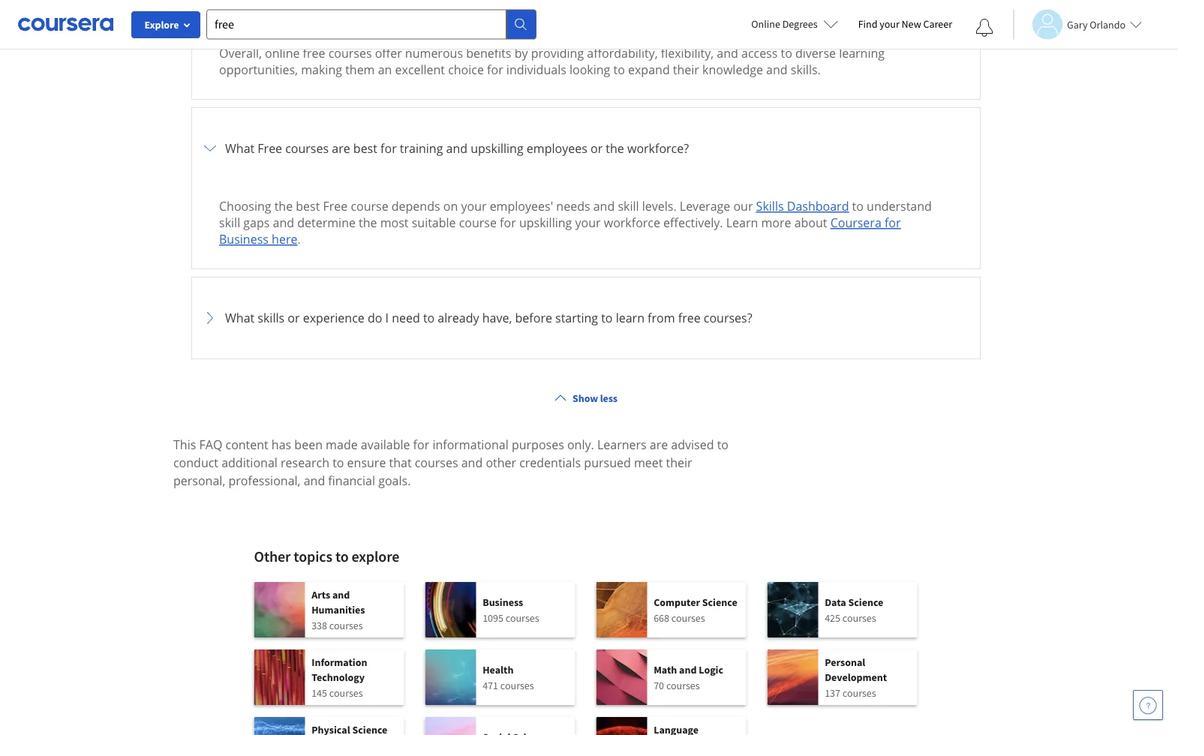 Task type: locate. For each thing, give the bounding box(es) containing it.
1 vertical spatial chevron right image
[[201, 309, 219, 327]]

coursera
[[831, 214, 882, 231]]

0 vertical spatial are
[[332, 140, 350, 156]]

business inside coursera for business here
[[219, 231, 269, 247]]

advised
[[671, 437, 714, 453]]

health
[[483, 663, 514, 676]]

learners
[[597, 437, 647, 453]]

and up here
[[273, 214, 294, 231]]

0 horizontal spatial or
[[288, 310, 300, 326]]

levels.
[[642, 198, 677, 214]]

or right skills
[[288, 310, 300, 326]]

1 science from the left
[[702, 595, 738, 609]]

most
[[380, 214, 409, 231]]

None search field
[[206, 9, 537, 39]]

gary orlando button
[[1013, 9, 1142, 39]]

list containing arts and humanities
[[254, 582, 918, 736]]

0 vertical spatial free
[[303, 45, 325, 61]]

show less button
[[549, 385, 624, 412]]

employees'
[[490, 198, 553, 214]]

courses inside arts and humanities 338 courses
[[329, 619, 363, 632]]

pursued
[[584, 455, 631, 471]]

professional,
[[229, 473, 301, 489]]

depends
[[392, 198, 440, 214]]

explore
[[352, 547, 400, 566]]

orlando
[[1090, 18, 1126, 31]]

chevron right image inside what free courses are best for training and upskilling employees or the workforce? dropdown button
[[201, 139, 219, 157]]

other
[[254, 547, 291, 566]]

the left workforce?
[[606, 140, 624, 156]]

to up the skills.
[[781, 45, 793, 61]]

online
[[752, 17, 781, 31]]

ensure
[[347, 455, 386, 471]]

find
[[858, 17, 878, 31]]

and right math
[[679, 663, 697, 676]]

math and logic 70 courses
[[654, 663, 724, 692]]

understand
[[867, 198, 932, 214]]

data science 425 courses
[[825, 595, 884, 625]]

courses inside the information technology 145 courses
[[329, 686, 363, 700]]

to up coursera
[[852, 198, 864, 214]]

before
[[515, 310, 552, 326]]

personal,
[[173, 473, 225, 489]]

0 horizontal spatial are
[[332, 140, 350, 156]]

their down advised
[[666, 455, 692, 471]]

1 vertical spatial upskilling
[[519, 214, 572, 231]]

free inside dropdown button
[[678, 310, 701, 326]]

What do you want to learn? text field
[[206, 9, 507, 39]]

1 vertical spatial free
[[323, 198, 348, 214]]

your right on
[[461, 198, 487, 214]]

business down the gaps
[[219, 231, 269, 247]]

1 vertical spatial free
[[678, 310, 701, 326]]

courses?
[[704, 310, 753, 326]]

free up making
[[303, 45, 325, 61]]

best up determine
[[296, 198, 320, 214]]

business up 1095
[[483, 595, 523, 609]]

starting
[[555, 310, 598, 326]]

chevron right image left skills
[[201, 309, 219, 327]]

0 vertical spatial free
[[258, 140, 282, 156]]

for inside overall, online free courses offer numerous benefits by providing affordability, flexibility, and access to diverse learning opportunities, making them an excellent choice for individuals looking to expand their knowledge and skills.
[[487, 61, 503, 78]]

0 vertical spatial best
[[353, 140, 377, 156]]

their for meet
[[666, 455, 692, 471]]

technology
[[312, 670, 365, 684]]

what for what free courses are best for training and upskilling employees or the workforce?
[[225, 140, 255, 156]]

to left learn
[[601, 310, 613, 326]]

what up choosing
[[225, 140, 255, 156]]

chevron right image
[[201, 139, 219, 157], [201, 309, 219, 327]]

effectively.
[[664, 214, 723, 231]]

do
[[368, 310, 382, 326]]

0 horizontal spatial your
[[461, 198, 487, 214]]

471
[[483, 679, 498, 692]]

upskilling down "choosing the best free course depends on your employees' needs and skill levels. leverage our skills dashboard"
[[519, 214, 572, 231]]

1 horizontal spatial the
[[359, 214, 377, 231]]

0 horizontal spatial business
[[219, 231, 269, 247]]

the left most
[[359, 214, 377, 231]]

1 vertical spatial their
[[666, 455, 692, 471]]

their down flexibility,
[[673, 61, 699, 78]]

list
[[254, 582, 918, 736]]

content
[[226, 437, 268, 453]]

for down the employees'
[[500, 214, 516, 231]]

70
[[654, 679, 664, 692]]

your right find
[[880, 17, 900, 31]]

best inside dropdown button
[[353, 140, 377, 156]]

other topics to explore
[[254, 547, 400, 566]]

learning
[[839, 45, 885, 61]]

0 horizontal spatial free
[[258, 140, 282, 156]]

purposes
[[512, 437, 564, 453]]

0 vertical spatial or
[[591, 140, 603, 156]]

courses inside computer science 668 courses
[[672, 611, 705, 625]]

courses inside personal development 137 courses
[[843, 686, 876, 700]]

0 vertical spatial business
[[219, 231, 269, 247]]

and up humanities
[[333, 588, 350, 601]]

skill down choosing
[[219, 214, 240, 231]]

best left training
[[353, 140, 377, 156]]

to understand skill gaps and determine the most suitable course for upskilling your workforce effectively. learn more about
[[219, 198, 932, 231]]

need
[[392, 310, 420, 326]]

the
[[606, 140, 624, 156], [274, 198, 293, 214], [359, 214, 377, 231]]

chevron right image up choosing
[[201, 139, 219, 157]]

1 what from the top
[[225, 140, 255, 156]]

2 what from the top
[[225, 310, 255, 326]]

providing
[[531, 45, 584, 61]]

online degrees button
[[740, 8, 851, 41]]

chevron right image for what free courses are best for training and upskilling employees or the workforce?
[[201, 139, 219, 157]]

1 chevron right image from the top
[[201, 139, 219, 157]]

meet
[[634, 455, 663, 471]]

and inside to understand skill gaps and determine the most suitable course for upskilling your workforce effectively. learn more about
[[273, 214, 294, 231]]

for left training
[[381, 140, 397, 156]]

0 horizontal spatial best
[[296, 198, 320, 214]]

for down 'understand'
[[885, 214, 901, 231]]

what left skills
[[225, 310, 255, 326]]

for right "available"
[[413, 437, 430, 453]]

0 vertical spatial what
[[225, 140, 255, 156]]

free inside dropdown button
[[258, 140, 282, 156]]

and down access
[[766, 61, 788, 78]]

1 horizontal spatial science
[[849, 595, 884, 609]]

free inside overall, online free courses offer numerous benefits by providing affordability, flexibility, and access to diverse learning opportunities, making them an excellent choice for individuals looking to expand their knowledge and skills.
[[303, 45, 325, 61]]

1 horizontal spatial business
[[483, 595, 523, 609]]

1 horizontal spatial or
[[591, 140, 603, 156]]

1 vertical spatial what
[[225, 310, 255, 326]]

and right needs
[[594, 198, 615, 214]]

affordability,
[[587, 45, 658, 61]]

0 horizontal spatial skill
[[219, 214, 240, 231]]

diverse
[[796, 45, 836, 61]]

list item
[[233, 0, 953, 30]]

find your new career link
[[851, 15, 960, 34]]

free up choosing
[[258, 140, 282, 156]]

2 science from the left
[[849, 595, 884, 609]]

to down "made"
[[333, 455, 344, 471]]

looking
[[570, 61, 611, 78]]

and right training
[[446, 140, 468, 156]]

from
[[648, 310, 675, 326]]

your down needs
[[575, 214, 601, 231]]

skill
[[618, 198, 639, 214], [219, 214, 240, 231]]

are inside this faq content has been made available for informational purposes only. learners are advised to conduct additional research to ensure that courses and other credentials pursued meet their personal, professional, and financial goals.
[[650, 437, 668, 453]]

what skills or experience do i need to already have, before starting to learn from free courses?
[[225, 310, 753, 326]]

on
[[443, 198, 458, 214]]

course up most
[[351, 198, 389, 214]]

upskilling left employees
[[471, 140, 524, 156]]

1 horizontal spatial free
[[323, 198, 348, 214]]

information
[[312, 655, 367, 669]]

course
[[351, 198, 389, 214], [459, 214, 497, 231]]

find your new career
[[858, 17, 953, 31]]

their inside overall, online free courses offer numerous benefits by providing affordability, flexibility, and access to diverse learning opportunities, making them an excellent choice for individuals looking to expand their knowledge and skills.
[[673, 61, 699, 78]]

gaps
[[243, 214, 270, 231]]

for
[[487, 61, 503, 78], [381, 140, 397, 156], [500, 214, 516, 231], [885, 214, 901, 231], [413, 437, 430, 453]]

course right suitable
[[459, 214, 497, 231]]

1 horizontal spatial best
[[353, 140, 377, 156]]

1 horizontal spatial your
[[575, 214, 601, 231]]

1 vertical spatial are
[[650, 437, 668, 453]]

science
[[702, 595, 738, 609], [849, 595, 884, 609]]

learn
[[616, 310, 645, 326]]

your inside to understand skill gaps and determine the most suitable course for upskilling your workforce effectively. learn more about
[[575, 214, 601, 231]]

leverage
[[680, 198, 731, 214]]

to
[[781, 45, 793, 61], [614, 61, 625, 78], [852, 198, 864, 214], [423, 310, 435, 326], [601, 310, 613, 326], [717, 437, 729, 453], [333, 455, 344, 471], [335, 547, 349, 566]]

coursera for business here link
[[219, 214, 901, 247]]

courses inside overall, online free courses offer numerous benefits by providing affordability, flexibility, and access to diverse learning opportunities, making them an excellent choice for individuals looking to expand their knowledge and skills.
[[329, 45, 372, 61]]

financial
[[328, 473, 375, 489]]

personal development 137 courses
[[825, 655, 887, 700]]

2 horizontal spatial the
[[606, 140, 624, 156]]

i
[[385, 310, 389, 326]]

0 vertical spatial chevron right image
[[201, 139, 219, 157]]

science right computer
[[702, 595, 738, 609]]

to inside to understand skill gaps and determine the most suitable course for upskilling your workforce effectively. learn more about
[[852, 198, 864, 214]]

science inside the data science 425 courses
[[849, 595, 884, 609]]

1 vertical spatial business
[[483, 595, 523, 609]]

1 horizontal spatial course
[[459, 214, 497, 231]]

1 horizontal spatial free
[[678, 310, 701, 326]]

course inside to understand skill gaps and determine the most suitable course for upskilling your workforce effectively. learn more about
[[459, 214, 497, 231]]

0 vertical spatial upskilling
[[471, 140, 524, 156]]

what free courses are best for training and upskilling employees or the workforce?
[[225, 140, 689, 156]]

1 horizontal spatial are
[[650, 437, 668, 453]]

their inside this faq content has been made available for informational purposes only. learners are advised to conduct additional research to ensure that courses and other credentials pursued meet their personal, professional, and financial goals.
[[666, 455, 692, 471]]

skill inside to understand skill gaps and determine the most suitable course for upskilling your workforce effectively. learn more about
[[219, 214, 240, 231]]

free up determine
[[323, 198, 348, 214]]

0 vertical spatial their
[[673, 61, 699, 78]]

skill up workforce
[[618, 198, 639, 214]]

the up here
[[274, 198, 293, 214]]

needs
[[556, 198, 590, 214]]

or right employees
[[591, 140, 603, 156]]

2 chevron right image from the top
[[201, 309, 219, 327]]

science right data
[[849, 595, 884, 609]]

development
[[825, 670, 887, 684]]

for down benefits
[[487, 61, 503, 78]]

science inside computer science 668 courses
[[702, 595, 738, 609]]

data
[[825, 595, 846, 609]]

0 horizontal spatial free
[[303, 45, 325, 61]]

0 horizontal spatial science
[[702, 595, 738, 609]]

chevron right image inside what skills or experience do i need to already have, before starting to learn from free courses? dropdown button
[[201, 309, 219, 327]]

been
[[295, 437, 323, 453]]

and inside arts and humanities 338 courses
[[333, 588, 350, 601]]

free right the from
[[678, 310, 701, 326]]

benefits
[[466, 45, 512, 61]]

668
[[654, 611, 670, 625]]



Task type: vqa. For each thing, say whether or not it's contained in the screenshot.
do
yes



Task type: describe. For each thing, give the bounding box(es) containing it.
information technology 145 courses
[[312, 655, 367, 700]]

them
[[345, 61, 375, 78]]

here
[[272, 231, 298, 247]]

courses inside math and logic 70 courses
[[666, 679, 700, 692]]

for inside to understand skill gaps and determine the most suitable course for upskilling your workforce effectively. learn more about
[[500, 214, 516, 231]]

less
[[600, 392, 618, 405]]

business inside business 1095 courses
[[483, 595, 523, 609]]

individuals
[[507, 61, 567, 78]]

skills.
[[791, 61, 821, 78]]

offer
[[375, 45, 402, 61]]

for inside dropdown button
[[381, 140, 397, 156]]

the inside to understand skill gaps and determine the most suitable course for upskilling your workforce effectively. learn more about
[[359, 214, 377, 231]]

courses inside the health 471 courses
[[501, 679, 534, 692]]

training
[[400, 140, 443, 156]]

research
[[281, 455, 329, 471]]

1 horizontal spatial skill
[[618, 198, 639, 214]]

faq
[[199, 437, 222, 453]]

upskilling inside dropdown button
[[471, 140, 524, 156]]

0 horizontal spatial the
[[274, 198, 293, 214]]

more
[[761, 214, 792, 231]]

courses inside this faq content has been made available for informational purposes only. learners are advised to conduct additional research to ensure that courses and other credentials pursued meet their personal, professional, and financial goals.
[[415, 455, 458, 471]]

help center image
[[1139, 697, 1157, 715]]

workforce
[[604, 214, 661, 231]]

goals.
[[378, 473, 411, 489]]

degrees
[[783, 17, 818, 31]]

suitable
[[412, 214, 456, 231]]

new
[[902, 17, 922, 31]]

upskilling inside to understand skill gaps and determine the most suitable course for upskilling your workforce effectively. learn more about
[[519, 214, 572, 231]]

courses inside the data science 425 courses
[[843, 611, 876, 625]]

137
[[825, 686, 841, 700]]

chevron right image for what skills or experience do i need to already have, before starting to learn from free courses?
[[201, 309, 219, 327]]

already
[[438, 310, 479, 326]]

coursera image
[[18, 12, 113, 36]]

0 horizontal spatial course
[[351, 198, 389, 214]]

other
[[486, 455, 516, 471]]

learn
[[726, 214, 758, 231]]

skills
[[756, 198, 784, 214]]

computer science 668 courses
[[654, 595, 738, 625]]

what skills or experience do i need to already have, before starting to learn from free courses? button
[[201, 287, 971, 350]]

their for expand
[[673, 61, 699, 78]]

additional
[[222, 455, 278, 471]]

gary orlando
[[1067, 18, 1126, 31]]

personal
[[825, 655, 866, 669]]

science for 668 courses
[[702, 595, 738, 609]]

show less
[[573, 392, 618, 405]]

math
[[654, 663, 677, 676]]

made
[[326, 437, 358, 453]]

1095
[[483, 611, 504, 625]]

topics
[[294, 547, 333, 566]]

online degrees
[[752, 17, 818, 31]]

the inside dropdown button
[[606, 140, 624, 156]]

and inside dropdown button
[[446, 140, 468, 156]]

arts
[[312, 588, 330, 601]]

for inside coursera for business here
[[885, 214, 901, 231]]

to right topics
[[335, 547, 349, 566]]

2 horizontal spatial your
[[880, 17, 900, 31]]

to down affordability,
[[614, 61, 625, 78]]

available
[[361, 437, 410, 453]]

show notifications image
[[976, 19, 994, 37]]

excellent
[[395, 61, 445, 78]]

online
[[265, 45, 300, 61]]

to right need
[[423, 310, 435, 326]]

computer
[[654, 595, 700, 609]]

explore button
[[131, 11, 200, 38]]

choosing
[[219, 198, 271, 214]]

experience
[[303, 310, 365, 326]]

flexibility,
[[661, 45, 714, 61]]

arts and humanities 338 courses
[[312, 588, 365, 632]]

humanities
[[312, 603, 365, 616]]

and inside math and logic 70 courses
[[679, 663, 697, 676]]

choice
[[448, 61, 484, 78]]

access
[[742, 45, 778, 61]]

1 vertical spatial best
[[296, 198, 320, 214]]

gary
[[1067, 18, 1088, 31]]

courses inside dropdown button
[[285, 140, 329, 156]]

an
[[378, 61, 392, 78]]

knowledge
[[703, 61, 763, 78]]

about
[[795, 214, 828, 231]]

courses inside business 1095 courses
[[506, 611, 539, 625]]

for inside this faq content has been made available for informational purposes only. learners are advised to conduct additional research to ensure that courses and other credentials pursued meet their personal, professional, and financial goals.
[[413, 437, 430, 453]]

skills dashboard link
[[756, 198, 849, 214]]

and down research
[[304, 473, 325, 489]]

only.
[[567, 437, 594, 453]]

and down informational
[[461, 455, 483, 471]]

are inside dropdown button
[[332, 140, 350, 156]]

overall,
[[219, 45, 262, 61]]

to right advised
[[717, 437, 729, 453]]

145
[[312, 686, 327, 700]]

what free courses are best for training and upskilling employees or the workforce? button
[[201, 117, 971, 180]]

this
[[173, 437, 196, 453]]

science for 425 courses
[[849, 595, 884, 609]]

that
[[389, 455, 412, 471]]

explore
[[144, 18, 179, 32]]

credentials
[[520, 455, 581, 471]]

coursera for business here
[[219, 214, 901, 247]]

overall, online free courses offer numerous benefits by providing affordability, flexibility, and access to diverse learning opportunities, making them an excellent choice for individuals looking to expand their knowledge and skills.
[[219, 45, 885, 78]]

by
[[515, 45, 528, 61]]

has
[[272, 437, 291, 453]]

1 vertical spatial or
[[288, 310, 300, 326]]

and up knowledge
[[717, 45, 738, 61]]

425
[[825, 611, 841, 625]]

what for what skills or experience do i need to already have, before starting to learn from free courses?
[[225, 310, 255, 326]]

conduct
[[173, 455, 218, 471]]

business 1095 courses
[[483, 595, 539, 625]]

informational
[[433, 437, 509, 453]]

employees
[[527, 140, 588, 156]]

dashboard
[[787, 198, 849, 214]]

our
[[734, 198, 753, 214]]



